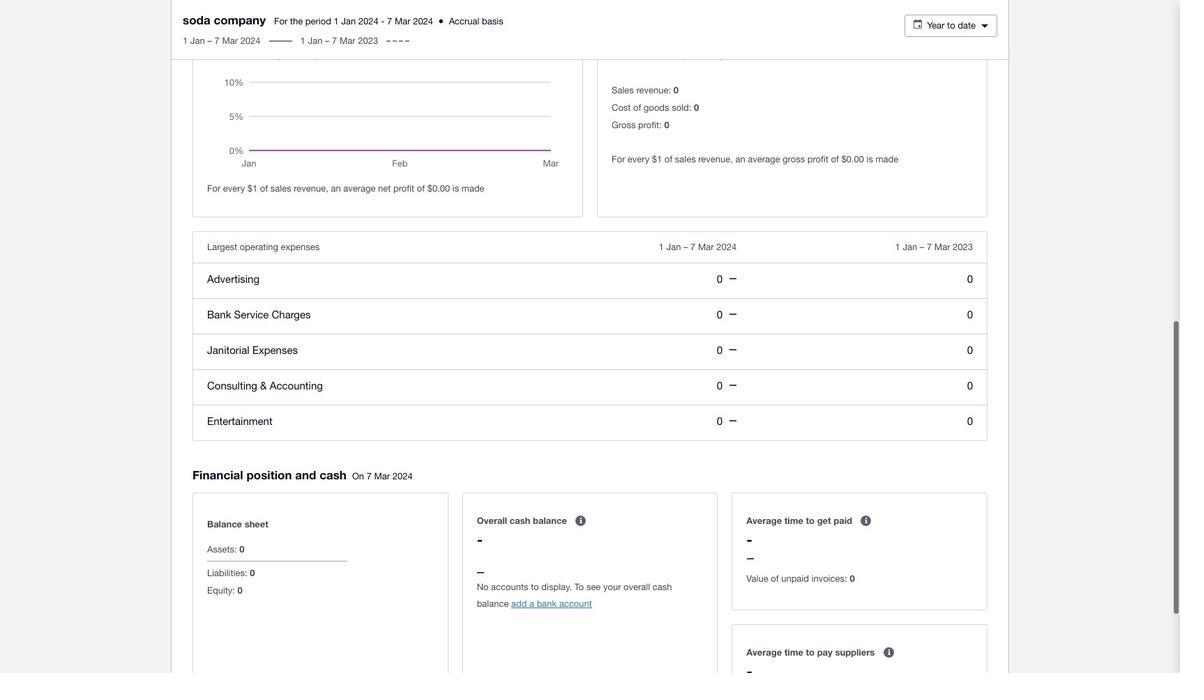 Task type: describe. For each thing, give the bounding box(es) containing it.
1 jan – 7 mar 2024 inside largest operating expenses element
[[659, 242, 737, 252]]

2024 inside 'financial position and cash on 7 mar 2024'
[[393, 472, 413, 482]]

add a bank account
[[511, 599, 592, 610]]

your
[[603, 583, 621, 593]]

account
[[559, 599, 592, 610]]

sales for of sales revenue, an average gross profit of
[[675, 154, 696, 164]]

no data from previous period for of sales revenue, an average gross profit of
[[627, 49, 746, 60]]

accounting
[[270, 380, 323, 392]]

more information image
[[875, 639, 903, 667]]

equity:
[[207, 586, 235, 597]]

of inside sales revenue : 0 cost of goods sold : 0 gross profit : 0
[[634, 103, 641, 113]]

average for average time to get paid
[[747, 516, 782, 527]]

overall
[[624, 583, 650, 593]]

liabilities:
[[207, 569, 247, 579]]

more information image for average time to get paid
[[853, 507, 880, 535]]

$1 for of sales revenue, an average net profit of
[[248, 183, 258, 194]]

janitorial
[[207, 344, 249, 356]]

consulting & accounting
[[207, 380, 323, 392]]

basis
[[482, 16, 503, 27]]

largest operating expenses
[[207, 242, 320, 252]]

year to date button
[[905, 15, 998, 37]]

for the period 1 jan 2024 - 7 mar 2024  ●  accrual basis
[[274, 16, 503, 27]]

every for of sales revenue, an average gross profit of
[[628, 154, 650, 164]]

no accounts to display. to see your overall cash balance
[[477, 583, 672, 610]]

add
[[511, 599, 527, 610]]

average for average time to pay suppliers
[[747, 648, 782, 659]]

- for overall cash balance
[[477, 532, 483, 549]]

financial
[[193, 468, 243, 483]]

is for of sales revenue, an average net profit of
[[453, 183, 459, 194]]

and
[[295, 468, 316, 483]]

profit right gross at the right top
[[808, 154, 829, 164]]

2023 for largest operating expenses
[[953, 242, 973, 252]]

average for gross
[[748, 154, 780, 164]]

value
[[747, 574, 769, 585]]

no for for every $1 of sales revenue, an average gross profit of $0.00 is made
[[627, 49, 639, 60]]

previous for of sales revenue, an average net profit of
[[278, 49, 313, 60]]

period for for every $1 of sales revenue, an average net profit of $0.00 is made
[[315, 49, 341, 60]]

soda
[[183, 13, 210, 27]]

pay
[[817, 648, 833, 659]]

unpaid
[[782, 574, 809, 585]]

to for no accounts to display. to see your overall cash balance
[[531, 583, 539, 593]]

period for for every $1 of sales revenue, an average gross profit of $0.00 is made
[[720, 49, 746, 60]]

expenses
[[281, 242, 320, 252]]

average for net
[[343, 183, 376, 194]]

1 horizontal spatial balance
[[533, 516, 567, 527]]

cost
[[612, 103, 631, 113]]

year
[[927, 20, 945, 31]]

for for for the period 1 jan 2024 - 7 mar 2024  ●  accrual basis
[[274, 16, 288, 27]]

operating
[[240, 242, 278, 252]]

date
[[958, 20, 976, 31]]

an for gross
[[736, 154, 746, 164]]

invoices:
[[812, 574, 847, 585]]

of up largest operating expenses
[[260, 183, 268, 194]]

1 jan – 7 mar 2023 for 1 jan
[[300, 36, 378, 46]]

0 horizontal spatial -
[[381, 16, 385, 27]]

get
[[817, 516, 831, 527]]

service
[[234, 309, 269, 321]]

for every $1 of sales revenue, an average net profit of $0.00 is made
[[207, 183, 485, 194]]

no data from previous period for of sales revenue, an average net profit of
[[223, 49, 341, 60]]

profit inside the net profit margin 0%
[[225, 10, 248, 21]]

2024 inside largest operating expenses element
[[717, 242, 737, 252]]

gross
[[783, 154, 805, 164]]

position
[[247, 468, 292, 483]]

average time to get paid
[[747, 516, 853, 527]]

a
[[530, 599, 534, 610]]

bank
[[537, 599, 557, 610]]

net
[[207, 10, 222, 21]]

balance sheet
[[207, 519, 269, 530]]

entertainment
[[207, 415, 273, 427]]

accounts
[[491, 583, 529, 593]]

1 jan – 7 mar 2023 for largest operating expenses
[[895, 242, 973, 252]]

sales for of sales revenue, an average net profit of
[[271, 183, 291, 194]]

1 horizontal spatial :
[[669, 85, 671, 96]]

0 horizontal spatial :
[[659, 120, 662, 130]]

7 inside 'financial position and cash on 7 mar 2024'
[[367, 472, 372, 482]]

advertising
[[207, 273, 260, 285]]

bank
[[207, 309, 231, 321]]

$0.00 for of sales revenue, an average net profit of
[[427, 183, 450, 194]]

to for average time to pay suppliers
[[806, 648, 815, 659]]

accrual
[[449, 16, 480, 27]]

expenses
[[252, 344, 298, 356]]

paid
[[834, 516, 853, 527]]

sold
[[672, 103, 689, 113]]

more information image for overall cash balance
[[567, 507, 595, 535]]

0 vertical spatial cash
[[320, 468, 347, 483]]



Task type: vqa. For each thing, say whether or not it's contained in the screenshot.
the top cash
yes



Task type: locate. For each thing, give the bounding box(es) containing it.
0 vertical spatial revenue,
[[699, 154, 733, 164]]

&
[[260, 380, 267, 392]]

1 jan – 7 mar 2023
[[300, 36, 378, 46], [895, 242, 973, 252]]

made for for every $1 of sales revenue, an average net profit of $0.00 is made
[[462, 183, 485, 194]]

0 vertical spatial $1
[[652, 154, 662, 164]]

cash left on
[[320, 468, 347, 483]]

to
[[575, 583, 584, 593]]

on
[[352, 472, 364, 482]]

1 horizontal spatial every
[[628, 154, 650, 164]]

2024
[[359, 16, 379, 27], [413, 16, 433, 27], [240, 36, 261, 46], [717, 242, 737, 252], [393, 472, 413, 482]]

largest
[[207, 242, 237, 252]]

0 vertical spatial is
[[867, 154, 873, 164]]

1 horizontal spatial $0.00
[[842, 154, 864, 164]]

sheet
[[245, 519, 269, 530]]

$0.00 for of sales revenue, an average gross profit of
[[842, 154, 864, 164]]

cash right "overall"
[[653, 583, 672, 593]]

1 previous from the left
[[278, 49, 313, 60]]

to up a
[[531, 583, 539, 593]]

every for of sales revenue, an average net profit of
[[223, 183, 245, 194]]

1 vertical spatial revenue,
[[294, 183, 329, 194]]

1 horizontal spatial -
[[477, 532, 483, 549]]

an left gross at the right top
[[736, 154, 746, 164]]

0
[[674, 84, 679, 96], [694, 102, 699, 113], [664, 119, 669, 130], [967, 273, 973, 285], [717, 273, 723, 285], [967, 309, 973, 321], [717, 309, 723, 321], [967, 344, 973, 356], [717, 345, 723, 356], [967, 380, 973, 392], [717, 380, 723, 392], [967, 415, 973, 427], [717, 416, 723, 428], [239, 544, 245, 556], [250, 568, 255, 579], [850, 574, 855, 585], [238, 586, 243, 597]]

0 vertical spatial time
[[785, 516, 804, 527]]

of right gross at the right top
[[831, 154, 839, 164]]

of inside value of unpaid invoices: 0
[[771, 574, 779, 585]]

time for get
[[785, 516, 804, 527]]

1 horizontal spatial previous
[[683, 49, 717, 60]]

2 vertical spatial for
[[207, 183, 221, 194]]

0 vertical spatial average
[[748, 154, 780, 164]]

value of unpaid invoices: 0
[[747, 574, 855, 585]]

average up value at bottom right
[[747, 516, 782, 527]]

balance inside no accounts to display. to see your overall cash balance
[[477, 599, 509, 610]]

balance
[[207, 519, 242, 530]]

to inside no accounts to display. to see your overall cash balance
[[531, 583, 539, 593]]

2 horizontal spatial no
[[627, 49, 639, 60]]

cash right overall
[[510, 516, 531, 527]]

1 horizontal spatial data
[[641, 49, 659, 60]]

average
[[748, 154, 780, 164], [343, 183, 376, 194]]

1 horizontal spatial made
[[876, 154, 899, 164]]

2 time from the top
[[785, 648, 804, 659]]

0 vertical spatial every
[[628, 154, 650, 164]]

1 vertical spatial 2023
[[953, 242, 973, 252]]

more information image right get at bottom
[[853, 507, 880, 535]]

profit down goods
[[638, 120, 659, 130]]

of down sold
[[665, 154, 673, 164]]

average time to pay suppliers
[[747, 648, 875, 659]]

no down 0%
[[223, 49, 234, 60]]

overall
[[477, 516, 507, 527]]

- for average time to get paid
[[747, 532, 753, 549]]

$1 for of sales revenue, an average gross profit of
[[652, 154, 662, 164]]

from
[[257, 49, 276, 60], [662, 49, 680, 60]]

more information image up to on the bottom left of page
[[567, 507, 595, 535]]

time for pay
[[785, 648, 804, 659]]

year to date
[[927, 20, 976, 31]]

average
[[747, 516, 782, 527], [747, 648, 782, 659]]

previous
[[278, 49, 313, 60], [683, 49, 717, 60]]

cash
[[320, 468, 347, 483], [510, 516, 531, 527], [653, 583, 672, 593]]

for every $1 of sales revenue, an average gross profit of $0.00 is made
[[612, 154, 899, 164]]

1
[[334, 16, 339, 27], [183, 36, 188, 46], [300, 36, 305, 46], [659, 242, 664, 252], [895, 242, 900, 252]]

2 vertical spatial :
[[659, 120, 662, 130]]

see
[[587, 583, 601, 593]]

for for for every $1 of sales revenue, an average net profit of $0.00 is made
[[207, 183, 221, 194]]

1 vertical spatial $1
[[248, 183, 258, 194]]

: up goods
[[669, 85, 671, 96]]

assets: 0
[[207, 544, 245, 556]]

profit
[[225, 10, 248, 21], [638, 120, 659, 130], [808, 154, 829, 164], [394, 183, 415, 194]]

0 horizontal spatial revenue,
[[294, 183, 329, 194]]

mar
[[395, 16, 411, 27], [222, 36, 238, 46], [340, 36, 356, 46], [698, 242, 714, 252], [935, 242, 951, 252], [374, 472, 390, 482]]

0 vertical spatial balance
[[533, 516, 567, 527]]

to
[[947, 20, 956, 31], [806, 516, 815, 527], [531, 583, 539, 593], [806, 648, 815, 659]]

2 previous from the left
[[683, 49, 717, 60]]

cash inside no accounts to display. to see your overall cash balance
[[653, 583, 672, 593]]

1 horizontal spatial average
[[748, 154, 780, 164]]

2 horizontal spatial -
[[747, 532, 753, 549]]

–
[[208, 36, 212, 46], [325, 36, 330, 46], [684, 242, 688, 252], [920, 242, 925, 252]]

every up largest
[[223, 183, 245, 194]]

time left get at bottom
[[785, 516, 804, 527]]

average left the pay
[[747, 648, 782, 659]]

company
[[214, 13, 266, 27]]

1 vertical spatial cash
[[510, 516, 531, 527]]

1 vertical spatial balance
[[477, 599, 509, 610]]

mar inside 'financial position and cash on 7 mar 2024'
[[374, 472, 390, 482]]

sales up largest operating expenses
[[271, 183, 291, 194]]

net
[[378, 183, 391, 194]]

sales down sold
[[675, 154, 696, 164]]

0 horizontal spatial average
[[343, 183, 376, 194]]

1 horizontal spatial is
[[867, 154, 873, 164]]

from down the net profit margin 0%
[[257, 49, 276, 60]]

0 horizontal spatial made
[[462, 183, 485, 194]]

no inside no accounts to display. to see your overall cash balance
[[477, 583, 489, 593]]

time left the pay
[[785, 648, 804, 659]]

1 vertical spatial an
[[331, 183, 341, 194]]

for left the
[[274, 16, 288, 27]]

0 horizontal spatial every
[[223, 183, 245, 194]]

to inside popup button
[[947, 20, 956, 31]]

bank service charges
[[207, 309, 311, 321]]

0 horizontal spatial no
[[223, 49, 234, 60]]

1 time from the top
[[785, 516, 804, 527]]

from for of sales revenue, an average gross profit of
[[662, 49, 680, 60]]

from up revenue
[[662, 49, 680, 60]]

0 vertical spatial average
[[747, 516, 782, 527]]

profit right net
[[225, 10, 248, 21]]

0 horizontal spatial 1 jan – 7 mar 2023
[[300, 36, 378, 46]]

1 jan – 7 mar 2023 inside largest operating expenses element
[[895, 242, 973, 252]]

1 jan – 7 mar 2024
[[183, 36, 261, 46], [659, 242, 737, 252]]

no data from previous period up revenue
[[627, 49, 746, 60]]

0 vertical spatial an
[[736, 154, 746, 164]]

no data from previous period
[[223, 49, 341, 60], [627, 49, 746, 60]]

1 horizontal spatial 1 jan – 7 mar 2023
[[895, 242, 973, 252]]

consulting
[[207, 380, 257, 392]]

overall cash balance
[[477, 516, 567, 527]]

0 horizontal spatial more information image
[[567, 507, 595, 535]]

1 vertical spatial time
[[785, 648, 804, 659]]

revenue
[[637, 85, 669, 96]]

1 vertical spatial :
[[689, 103, 692, 113]]

financial position and cash on 7 mar 2024
[[193, 468, 413, 483]]

largest operating expenses element
[[193, 232, 987, 441]]

janitorial expenses
[[207, 344, 298, 356]]

time
[[785, 516, 804, 527], [785, 648, 804, 659]]

0 vertical spatial :
[[669, 85, 671, 96]]

1 no data from previous period from the left
[[223, 49, 341, 60]]

2 more information image from the left
[[853, 507, 880, 535]]

to left the pay
[[806, 648, 815, 659]]

1 horizontal spatial 1 jan – 7 mar 2024
[[659, 242, 737, 252]]

no up the sales on the right
[[627, 49, 639, 60]]

the
[[290, 16, 303, 27]]

to left get at bottom
[[806, 516, 815, 527]]

0 horizontal spatial sales
[[271, 183, 291, 194]]

of right cost
[[634, 103, 641, 113]]

2023 inside largest operating expenses element
[[953, 242, 973, 252]]

1 horizontal spatial for
[[274, 16, 288, 27]]

add a bank account link
[[511, 597, 592, 613]]

1 average from the top
[[747, 516, 782, 527]]

0 horizontal spatial 2023
[[358, 36, 378, 46]]

profit right the net on the top of the page
[[394, 183, 415, 194]]

1 horizontal spatial more information image
[[853, 507, 880, 535]]

charges
[[272, 309, 311, 321]]

no left accounts
[[477, 583, 489, 593]]

no for for every $1 of sales revenue, an average net profit of $0.00 is made
[[223, 49, 234, 60]]

an
[[736, 154, 746, 164], [331, 183, 341, 194]]

liabilities: 0 equity: 0
[[207, 568, 255, 597]]

previous for of sales revenue, an average gross profit of
[[683, 49, 717, 60]]

is
[[867, 154, 873, 164], [453, 183, 459, 194]]

2 no data from previous period from the left
[[627, 49, 746, 60]]

1 horizontal spatial 2023
[[953, 242, 973, 252]]

1 from from the left
[[257, 49, 276, 60]]

0 link
[[967, 273, 973, 285], [717, 273, 723, 285], [967, 309, 973, 321], [717, 309, 723, 321], [967, 344, 973, 356], [717, 345, 723, 356], [967, 380, 973, 392], [717, 380, 723, 392], [967, 415, 973, 427], [717, 416, 723, 428]]

more information image
[[567, 507, 595, 535], [853, 507, 880, 535]]

0 vertical spatial for
[[274, 16, 288, 27]]

assets:
[[207, 545, 237, 556]]

1 horizontal spatial revenue,
[[699, 154, 733, 164]]

1 horizontal spatial no
[[477, 583, 489, 593]]

0 vertical spatial 1 jan – 7 mar 2024
[[183, 36, 261, 46]]

suppliers
[[835, 648, 875, 659]]

0 horizontal spatial cash
[[320, 468, 347, 483]]

2 horizontal spatial for
[[612, 154, 625, 164]]

0%
[[207, 26, 230, 44]]

no data from previous period down the
[[223, 49, 341, 60]]

2 vertical spatial cash
[[653, 583, 672, 593]]

0 vertical spatial made
[[876, 154, 899, 164]]

$1
[[652, 154, 662, 164], [248, 183, 258, 194]]

1 vertical spatial sales
[[271, 183, 291, 194]]

0 horizontal spatial $0.00
[[427, 183, 450, 194]]

profit inside sales revenue : 0 cost of goods sold : 0 gross profit : 0
[[638, 120, 659, 130]]

1 vertical spatial $0.00
[[427, 183, 450, 194]]

1 data from the left
[[237, 49, 255, 60]]

every
[[628, 154, 650, 164], [223, 183, 245, 194]]

2023
[[358, 36, 378, 46], [953, 242, 973, 252]]

to for average time to get paid
[[806, 516, 815, 527]]

0 horizontal spatial for
[[207, 183, 221, 194]]

2 horizontal spatial :
[[689, 103, 692, 113]]

soda company
[[183, 13, 266, 27]]

goods
[[644, 103, 669, 113]]

previous up sold
[[683, 49, 717, 60]]

sales
[[675, 154, 696, 164], [271, 183, 291, 194]]

balance down accounts
[[477, 599, 509, 610]]

data up revenue
[[641, 49, 659, 60]]

sales revenue : 0 cost of goods sold : 0 gross profit : 0
[[612, 84, 699, 130]]

revenue, for of sales revenue, an average net profit of
[[294, 183, 329, 194]]

balance right overall
[[533, 516, 567, 527]]

every down gross at the top
[[628, 154, 650, 164]]

data for of sales revenue, an average gross profit of
[[641, 49, 659, 60]]

of
[[634, 103, 641, 113], [665, 154, 673, 164], [831, 154, 839, 164], [260, 183, 268, 194], [417, 183, 425, 194], [771, 574, 779, 585]]

0 horizontal spatial previous
[[278, 49, 313, 60]]

an left the net on the top of the page
[[331, 183, 341, 194]]

jan
[[341, 16, 356, 27], [190, 36, 205, 46], [308, 36, 323, 46], [667, 242, 681, 252], [903, 242, 918, 252]]

for for for every $1 of sales revenue, an average gross profit of $0.00 is made
[[612, 154, 625, 164]]

an for net
[[331, 183, 341, 194]]

sales
[[612, 85, 634, 96]]

2 data from the left
[[641, 49, 659, 60]]

0 horizontal spatial from
[[257, 49, 276, 60]]

0 horizontal spatial is
[[453, 183, 459, 194]]

from for of sales revenue, an average net profit of
[[257, 49, 276, 60]]

0 horizontal spatial data
[[237, 49, 255, 60]]

$0.00 right the net on the top of the page
[[427, 183, 450, 194]]

1 vertical spatial 1 jan – 7 mar 2024
[[659, 242, 737, 252]]

: right goods
[[689, 103, 692, 113]]

1 vertical spatial made
[[462, 183, 485, 194]]

1 vertical spatial average
[[343, 183, 376, 194]]

of right value at bottom right
[[771, 574, 779, 585]]

2 average from the top
[[747, 648, 782, 659]]

data down the net profit margin 0%
[[237, 49, 255, 60]]

1 horizontal spatial sales
[[675, 154, 696, 164]]

1 vertical spatial every
[[223, 183, 245, 194]]

0 horizontal spatial an
[[331, 183, 341, 194]]

net profit margin 0%
[[207, 10, 281, 44]]

for
[[274, 16, 288, 27], [612, 154, 625, 164], [207, 183, 221, 194]]

1 more information image from the left
[[567, 507, 595, 535]]

0 vertical spatial 2023
[[358, 36, 378, 46]]

average left gross at the right top
[[748, 154, 780, 164]]

: down goods
[[659, 120, 662, 130]]

1 vertical spatial is
[[453, 183, 459, 194]]

1 horizontal spatial from
[[662, 49, 680, 60]]

period
[[305, 16, 331, 27], [315, 49, 341, 60], [720, 49, 746, 60]]

0 horizontal spatial balance
[[477, 599, 509, 610]]

is for of sales revenue, an average gross profit of
[[867, 154, 873, 164]]

of right the net on the top of the page
[[417, 183, 425, 194]]

1 vertical spatial for
[[612, 154, 625, 164]]

average left the net on the top of the page
[[343, 183, 376, 194]]

made for for every $1 of sales revenue, an average gross profit of $0.00 is made
[[876, 154, 899, 164]]

1 horizontal spatial $1
[[652, 154, 662, 164]]

no
[[223, 49, 234, 60], [627, 49, 639, 60], [477, 583, 489, 593]]

2 horizontal spatial cash
[[653, 583, 672, 593]]

2023 for 1 jan
[[358, 36, 378, 46]]

-
[[381, 16, 385, 27], [477, 532, 483, 549], [747, 532, 753, 549]]

1 vertical spatial average
[[747, 648, 782, 659]]

$0.00 right gross at the right top
[[842, 154, 864, 164]]

made
[[876, 154, 899, 164], [462, 183, 485, 194]]

0 horizontal spatial $1
[[248, 183, 258, 194]]

$1 down goods
[[652, 154, 662, 164]]

revenue,
[[699, 154, 733, 164], [294, 183, 329, 194]]

gross
[[612, 120, 636, 130]]

display.
[[542, 583, 572, 593]]

1 vertical spatial 1 jan – 7 mar 2023
[[895, 242, 973, 252]]

revenue, for of sales revenue, an average gross profit of
[[699, 154, 733, 164]]

0 vertical spatial 1 jan – 7 mar 2023
[[300, 36, 378, 46]]

0 horizontal spatial 1 jan – 7 mar 2024
[[183, 36, 261, 46]]

previous down the
[[278, 49, 313, 60]]

2 from from the left
[[662, 49, 680, 60]]

1 horizontal spatial no data from previous period
[[627, 49, 746, 60]]

for up largest
[[207, 183, 221, 194]]

1 horizontal spatial an
[[736, 154, 746, 164]]

$1 up operating
[[248, 183, 258, 194]]

0 vertical spatial $0.00
[[842, 154, 864, 164]]

1 horizontal spatial cash
[[510, 516, 531, 527]]

to right the 'year'
[[947, 20, 956, 31]]

0 horizontal spatial no data from previous period
[[223, 49, 341, 60]]

0 vertical spatial sales
[[675, 154, 696, 164]]

data for of sales revenue, an average net profit of
[[237, 49, 255, 60]]

for down gross at the top
[[612, 154, 625, 164]]

margin
[[251, 10, 281, 21]]



